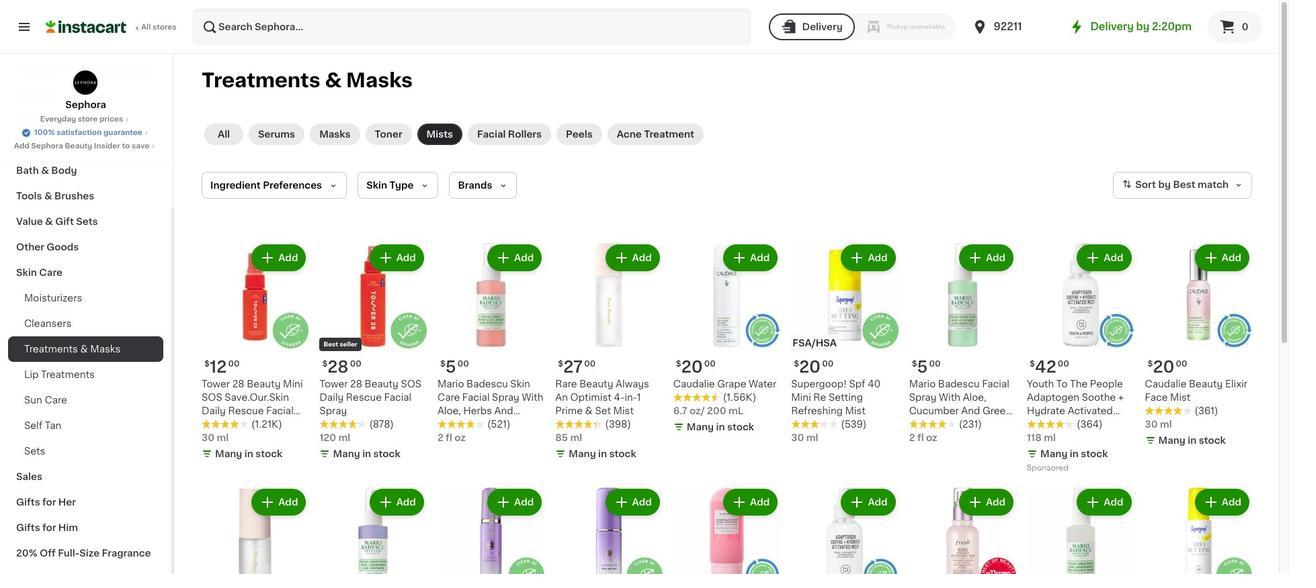 Task type: vqa. For each thing, say whether or not it's contained in the screenshot.
SERUMS
yes



Task type: locate. For each thing, give the bounding box(es) containing it.
stock down "peptides"
[[1081, 450, 1108, 459]]

facial up green
[[982, 380, 1009, 389]]

and inside mario badescu skin care facial spray with aloe, herbs and rosewater
[[494, 407, 513, 416]]

brushes
[[54, 192, 94, 201]]

serums link
[[249, 124, 305, 145]]

1 horizontal spatial sets
[[76, 217, 98, 227]]

20 for caudalie grape water
[[681, 360, 703, 375]]

2 5 from the left
[[917, 360, 928, 375]]

$ 5 00 up herbs
[[440, 360, 469, 375]]

masks up toner
[[346, 71, 413, 90]]

mist inside supergoop! spf 40 mini re setting refreshing mist
[[845, 407, 866, 416]]

0 horizontal spatial badescu
[[466, 380, 508, 389]]

stock for (364)
[[1081, 450, 1108, 459]]

4 $ from the left
[[794, 361, 799, 369]]

00 inside $ 27 00
[[584, 361, 596, 369]]

3 20 from the left
[[1153, 360, 1175, 375]]

stock down (1.21k)
[[256, 450, 283, 459]]

2 00 from the left
[[350, 361, 361, 369]]

in-
[[625, 393, 637, 403]]

gifts down sales
[[16, 498, 40, 507]]

30 inside product group
[[202, 434, 214, 443]]

0 horizontal spatial daily
[[202, 407, 226, 416]]

caudalie up face
[[1145, 380, 1187, 389]]

8 00 from the left
[[929, 361, 941, 369]]

tower inside the tower 28 beauty mini sos save.our.skin daily rescue facial spray
[[202, 380, 230, 389]]

1 horizontal spatial caudalie
[[1145, 380, 1187, 389]]

beauty inside caudalie beauty elixir face mist
[[1189, 380, 1223, 389]]

with down hydrate
[[1050, 420, 1072, 430]]

1 horizontal spatial best
[[1173, 180, 1195, 190]]

sort by
[[1135, 180, 1171, 190]]

1 5 from the left
[[445, 360, 456, 375]]

0 horizontal spatial treatments & masks
[[24, 345, 120, 354]]

masks left toner
[[319, 130, 351, 139]]

badescu inside mario badescu facial spray with aloe, cucumber and green tea
[[938, 380, 980, 389]]

30 ml for tower 28 beauty mini sos save.our.skin daily rescue facial spray
[[202, 434, 229, 443]]

peels link
[[557, 124, 602, 145]]

and inside mario badescu facial spray with aloe, cucumber and green tea
[[961, 407, 980, 416]]

2 mario from the left
[[909, 380, 936, 389]]

$ up face
[[1148, 361, 1153, 369]]

with
[[522, 393, 543, 403], [939, 393, 961, 403], [1050, 420, 1072, 430]]

0 horizontal spatial sos
[[202, 393, 222, 403]]

ml right 118
[[1044, 434, 1056, 443]]

30 ml down face
[[1145, 420, 1172, 430]]

1 horizontal spatial 20
[[799, 360, 821, 375]]

6 $ from the left
[[440, 361, 445, 369]]

1 horizontal spatial $ 20 00
[[794, 360, 834, 375]]

2 vertical spatial masks
[[90, 345, 120, 354]]

7 00 from the left
[[704, 361, 716, 369]]

2 $ 5 00 from the left
[[912, 360, 941, 375]]

1 tower from the left
[[202, 380, 230, 389]]

0 vertical spatial best
[[1173, 180, 1195, 190]]

fl for mario badescu facial spray with aloe, cucumber and green tea
[[917, 434, 924, 443]]

1 horizontal spatial daily
[[320, 393, 344, 403]]

1 horizontal spatial oz
[[926, 434, 937, 443]]

0 horizontal spatial aloe,
[[437, 407, 461, 416]]

00 inside $ 28 00
[[350, 361, 361, 369]]

many in stock for (878)
[[333, 450, 400, 459]]

in down (364)
[[1070, 450, 1079, 459]]

for left her
[[42, 498, 56, 507]]

stock down (361) at the right
[[1199, 437, 1226, 446]]

holiday
[[16, 64, 54, 73]]

2 horizontal spatial skin
[[510, 380, 530, 389]]

1 horizontal spatial rescue
[[346, 393, 382, 403]]

1 20 from the left
[[799, 360, 821, 375]]

0 horizontal spatial best
[[324, 342, 338, 348]]

best inside product group
[[324, 342, 338, 348]]

lip treatments link
[[8, 362, 163, 388]]

many in stock for (364)
[[1041, 450, 1108, 459]]

caudalie for caudalie grape water
[[673, 380, 715, 389]]

self
[[24, 421, 43, 431]]

tower
[[202, 380, 230, 389], [320, 380, 348, 389]]

1 fl from the left
[[446, 434, 452, 443]]

$ 5 00
[[440, 360, 469, 375], [912, 360, 941, 375]]

beauty up (878) on the left of page
[[365, 380, 399, 389]]

stock for (398)
[[609, 450, 636, 459]]

& for value & gift sets link
[[45, 217, 53, 227]]

oz down rosewater
[[455, 434, 466, 443]]

2 horizontal spatial with
[[1050, 420, 1072, 430]]

value & gift sets
[[16, 217, 98, 227]]

5 up cucumber
[[917, 360, 928, 375]]

1 $ 5 00 from the left
[[440, 360, 469, 375]]

30 ml inside product group
[[202, 434, 229, 443]]

tea
[[909, 420, 926, 430]]

0 vertical spatial all
[[141, 24, 151, 31]]

2 tower from the left
[[320, 380, 348, 389]]

$ 27 00
[[558, 360, 596, 375]]

2 $ 20 00 from the left
[[676, 360, 716, 375]]

0 horizontal spatial rescue
[[228, 407, 264, 416]]

6 00 from the left
[[457, 361, 469, 369]]

3 $ from the left
[[558, 361, 563, 369]]

0 horizontal spatial 2
[[437, 434, 443, 443]]

8 $ from the left
[[912, 361, 917, 369]]

peels
[[566, 130, 593, 139]]

2 caudalie from the left
[[1145, 380, 1187, 389]]

0 horizontal spatial all
[[141, 24, 151, 31]]

oz
[[455, 434, 466, 443], [926, 434, 937, 443]]

$ for tower 28 beauty mini sos save.our.skin daily rescue facial spray
[[204, 361, 210, 369]]

add sephora beauty insider to save link
[[14, 141, 157, 152]]

$ 20 00 up supergoop! at bottom right
[[794, 360, 834, 375]]

ml down the tower 28 beauty mini sos save.our.skin daily rescue facial spray
[[217, 434, 229, 443]]

mini up save.our.skin
[[283, 380, 303, 389]]

care up 100%
[[38, 115, 62, 124]]

skin down other
[[16, 268, 37, 278]]

care up "moisturizers" at the left
[[39, 268, 62, 278]]

1 badescu from the left
[[466, 380, 508, 389]]

mario inside mario badescu facial spray with aloe, cucumber and green tea
[[909, 380, 936, 389]]

daily inside tower 28 beauty sos daily rescue facial spray
[[320, 393, 344, 403]]

1 horizontal spatial aloe,
[[963, 393, 986, 403]]

7 $ from the left
[[676, 361, 681, 369]]

1 horizontal spatial mario
[[909, 380, 936, 389]]

ml down face
[[1160, 420, 1172, 430]]

5 $ from the left
[[1030, 361, 1035, 369]]

20%
[[16, 549, 37, 559]]

None search field
[[192, 8, 751, 46]]

20 up caudalie grape water
[[681, 360, 703, 375]]

1 vertical spatial daily
[[202, 407, 226, 416]]

3 $ 20 00 from the left
[[1148, 360, 1187, 375]]

many in stock for (361)
[[1158, 437, 1226, 446]]

oz down cucumber
[[926, 434, 937, 443]]

fragrance link
[[8, 132, 163, 158]]

1 $ from the left
[[204, 361, 210, 369]]

0 horizontal spatial 30 ml
[[202, 434, 229, 443]]

everyday
[[40, 116, 76, 123]]

oz for mario badescu skin care facial spray with aloe, herbs and rosewater
[[455, 434, 466, 443]]

hair
[[16, 115, 36, 124]]

care for skin care
[[39, 268, 62, 278]]

gifts for gifts for him
[[16, 524, 40, 533]]

1 caudalie from the left
[[673, 380, 715, 389]]

product group
[[202, 242, 309, 464], [320, 242, 427, 464], [437, 242, 545, 445], [555, 242, 663, 464], [673, 242, 780, 437], [791, 242, 898, 445], [909, 242, 1016, 445], [1027, 242, 1134, 476], [1145, 242, 1252, 451], [202, 487, 309, 575], [320, 487, 427, 575], [437, 487, 545, 575], [555, 487, 663, 575], [673, 487, 780, 575], [791, 487, 898, 575], [909, 487, 1016, 575], [1027, 487, 1134, 575], [1145, 487, 1252, 575]]

0 horizontal spatial 5
[[445, 360, 456, 375]]

0 horizontal spatial 20
[[681, 360, 703, 375]]

20 for caudalie beauty elixir face mist
[[1153, 360, 1175, 375]]

badescu up cucumber
[[938, 380, 980, 389]]

00 for caudalie beauty elixir face mist
[[1176, 361, 1187, 369]]

caudalie beauty elixir face mist
[[1145, 380, 1247, 403]]

for for her
[[42, 498, 56, 507]]

mist inside rare beauty always an optimist 4-in-1 prime & set mist
[[613, 407, 634, 416]]

$ 20 00 up caudalie grape water
[[676, 360, 716, 375]]

facial inside tower 28 beauty sos daily rescue facial spray
[[384, 393, 411, 403]]

1 00 from the left
[[228, 361, 240, 369]]

caudalie inside caudalie beauty elixir face mist
[[1145, 380, 1187, 389]]

0 horizontal spatial with
[[522, 393, 543, 403]]

mini for 12
[[283, 380, 303, 389]]

by inside field
[[1158, 180, 1171, 190]]

00 inside "$ 12 00"
[[228, 361, 240, 369]]

mist inside youth to the people adaptogen soothe + hydrate activated mist with peptides
[[1027, 420, 1048, 430]]

size
[[79, 549, 100, 559]]

0 vertical spatial by
[[1136, 22, 1150, 32]]

many for (398)
[[569, 450, 596, 459]]

and up (521)
[[494, 407, 513, 416]]

2 horizontal spatial 30
[[1145, 420, 1158, 430]]

1 for from the top
[[42, 498, 56, 507]]

$ 20 00 up face
[[1148, 360, 1187, 375]]

& inside "link"
[[44, 192, 52, 201]]

best for best match
[[1173, 180, 1195, 190]]

in for (398)
[[598, 450, 607, 459]]

cleansers link
[[8, 311, 163, 337]]

badescu for with
[[938, 380, 980, 389]]

gifts for him link
[[8, 516, 163, 541]]

facial inside mario badescu facial spray with aloe, cucumber and green tea
[[982, 380, 1009, 389]]

to
[[122, 142, 130, 150]]

best inside 'best match sort by' field
[[1173, 180, 1195, 190]]

1 gifts from the top
[[16, 498, 40, 507]]

care inside "link"
[[39, 268, 62, 278]]

many in stock down (361) at the right
[[1158, 437, 1226, 446]]

& up lip treatments link
[[80, 345, 88, 354]]

2 gifts from the top
[[16, 524, 40, 533]]

beauty inside rare beauty always an optimist 4-in-1 prime & set mist
[[580, 380, 613, 389]]

delivery for delivery
[[802, 22, 843, 32]]

1 horizontal spatial badescu
[[938, 380, 980, 389]]

care up rosewater
[[437, 393, 460, 403]]

Best match Sort by field
[[1113, 172, 1252, 199]]

00
[[228, 361, 240, 369], [350, 361, 361, 369], [584, 361, 596, 369], [822, 361, 834, 369], [1058, 361, 1069, 369], [457, 361, 469, 369], [704, 361, 716, 369], [929, 361, 941, 369], [1176, 361, 1187, 369]]

28 down $ 28 00
[[350, 380, 362, 389]]

28 inside tower 28 beauty sos daily rescue facial spray
[[350, 380, 362, 389]]

toner link
[[365, 124, 412, 145]]

badescu inside mario badescu skin care facial spray with aloe, herbs and rosewater
[[466, 380, 508, 389]]

2 2 from the left
[[909, 434, 915, 443]]

many in stock down 200
[[687, 423, 754, 432]]

all stores link
[[46, 8, 177, 46]]

facial up (1.21k)
[[266, 407, 294, 416]]

$ inside $ 28 00
[[322, 361, 328, 369]]

28 up save.our.skin
[[232, 380, 244, 389]]

daily down $ 28 00
[[320, 393, 344, 403]]

00 down seller
[[350, 361, 361, 369]]

2 fl from the left
[[917, 434, 924, 443]]

85 ml
[[555, 434, 582, 443]]

sets down self in the bottom of the page
[[24, 447, 45, 456]]

body
[[51, 166, 77, 175]]

skin up (521)
[[510, 380, 530, 389]]

product group containing 42
[[1027, 242, 1134, 476]]

00 for mario badescu skin care facial spray with aloe, herbs and rosewater
[[457, 361, 469, 369]]

in down 200
[[716, 423, 725, 432]]

facial inside the tower 28 beauty mini sos save.our.skin daily rescue facial spray
[[266, 407, 294, 416]]

1 vertical spatial sephora
[[31, 142, 63, 150]]

facial up (878) on the left of page
[[384, 393, 411, 403]]

40
[[868, 380, 881, 389]]

rosewater
[[437, 420, 488, 430]]

0 horizontal spatial 2 fl oz
[[437, 434, 466, 443]]

refreshing
[[791, 407, 843, 416]]

2 2 fl oz from the left
[[909, 434, 937, 443]]

caudalie for caudalie beauty elixir face mist
[[1145, 380, 1187, 389]]

ml for rare beauty always an optimist 4-in-1 prime & set mist
[[570, 434, 582, 443]]

00 right 12 at the left of page
[[228, 361, 240, 369]]

$ inside "$ 12 00"
[[204, 361, 210, 369]]

120
[[320, 434, 336, 443]]

$ for supergoop! spf 40 mini re setting refreshing mist
[[794, 361, 799, 369]]

beauty inside tower 28 beauty sos daily rescue facial spray
[[365, 380, 399, 389]]

0 vertical spatial fragrance
[[16, 140, 65, 150]]

100% satisfaction guarantee button
[[21, 125, 150, 138]]

1 vertical spatial all
[[218, 130, 230, 139]]

2 for mario badescu skin care facial spray with aloe, herbs and rosewater
[[437, 434, 443, 443]]

0 horizontal spatial $ 5 00
[[440, 360, 469, 375]]

in for (1.21k)
[[244, 450, 253, 459]]

for left him
[[42, 524, 56, 533]]

1 mario from the left
[[437, 380, 464, 389]]

many for (1.21k)
[[215, 450, 242, 459]]

0
[[1242, 22, 1249, 32]]

0 horizontal spatial 30
[[202, 434, 214, 443]]

$ inside $ 27 00
[[558, 361, 563, 369]]

ingredient preferences button
[[202, 172, 347, 199]]

spray up (521)
[[492, 393, 519, 403]]

add
[[14, 142, 29, 150], [278, 253, 298, 263], [396, 253, 416, 263], [514, 253, 534, 263], [632, 253, 652, 263], [750, 253, 770, 263], [868, 253, 888, 263], [986, 253, 1006, 263], [1104, 253, 1123, 263], [1222, 253, 1241, 263], [278, 498, 298, 508], [396, 498, 416, 508], [514, 498, 534, 508], [632, 498, 652, 508], [750, 498, 770, 508], [868, 498, 888, 508], [986, 498, 1006, 508], [1104, 498, 1123, 508], [1222, 498, 1241, 508]]

many in stock down (878) on the left of page
[[333, 450, 400, 459]]

in for (364)
[[1070, 450, 1079, 459]]

0 vertical spatial sos
[[401, 380, 422, 389]]

1 horizontal spatial 2 fl oz
[[909, 434, 937, 443]]

2 oz from the left
[[926, 434, 937, 443]]

2 fl oz down rosewater
[[437, 434, 466, 443]]

sets right gift
[[76, 217, 98, 227]]

sos inside the tower 28 beauty mini sos save.our.skin daily rescue facial spray
[[202, 393, 222, 403]]

2 20 from the left
[[681, 360, 703, 375]]

2 fl oz for mario badescu skin care facial spray with aloe, herbs and rosewater
[[437, 434, 466, 443]]

5 00 from the left
[[1058, 361, 1069, 369]]

spray down save.our.skin
[[202, 420, 229, 430]]

0 horizontal spatial sephora
[[31, 142, 63, 150]]

beauty up save.our.skin
[[247, 380, 281, 389]]

+
[[1118, 393, 1124, 403]]

peptides
[[1074, 420, 1116, 430]]

mario for mario badescu skin care facial spray with aloe, herbs and rosewater
[[437, 380, 464, 389]]

mini
[[283, 380, 303, 389], [791, 393, 811, 403]]

2 fl oz for mario badescu facial spray with aloe, cucumber and green tea
[[909, 434, 937, 443]]

0 vertical spatial for
[[42, 498, 56, 507]]

lip
[[24, 370, 39, 380]]

1 horizontal spatial all
[[218, 130, 230, 139]]

$ for rare beauty always an optimist 4-in-1 prime & set mist
[[558, 361, 563, 369]]

stock for (361)
[[1199, 437, 1226, 446]]

treatments & masks up masks link
[[202, 71, 413, 90]]

1 horizontal spatial 30 ml
[[791, 434, 818, 443]]

$ down best seller
[[322, 361, 328, 369]]

1 horizontal spatial sephora
[[65, 100, 106, 110]]

treatments
[[202, 71, 320, 90], [24, 345, 78, 354], [41, 370, 95, 380]]

gifts for her link
[[8, 490, 163, 516]]

many for (1.56k)
[[687, 423, 714, 432]]

rescue down save.our.skin
[[228, 407, 264, 416]]

by for sort
[[1158, 180, 1171, 190]]

gifts
[[16, 498, 40, 507], [16, 524, 40, 533]]

0 vertical spatial gifts
[[16, 498, 40, 507]]

many down the tower 28 beauty mini sos save.our.skin daily rescue facial spray
[[215, 450, 242, 459]]

many down face
[[1158, 437, 1186, 446]]

2 horizontal spatial 20
[[1153, 360, 1175, 375]]

mario up cucumber
[[909, 380, 936, 389]]

1 horizontal spatial 30
[[791, 434, 804, 443]]

3 00 from the left
[[584, 361, 596, 369]]

1 oz from the left
[[455, 434, 466, 443]]

20 up face
[[1153, 360, 1175, 375]]

care for sun care
[[45, 396, 67, 405]]

1 vertical spatial by
[[1158, 180, 1171, 190]]

0 horizontal spatial tower
[[202, 380, 230, 389]]

to
[[1056, 380, 1068, 389]]

0 horizontal spatial delivery
[[802, 22, 843, 32]]

many in stock up sponsored badge image
[[1041, 450, 1108, 459]]

0 horizontal spatial skin
[[16, 268, 37, 278]]

30 for supergoop! spf 40 mini re setting refreshing mist
[[791, 434, 804, 443]]

best for best seller
[[324, 342, 338, 348]]

many up sponsored badge image
[[1041, 450, 1068, 459]]

seller
[[340, 342, 357, 348]]

mist up (539)
[[845, 407, 866, 416]]

treatments & masks up lip treatments
[[24, 345, 120, 354]]

setting
[[829, 393, 863, 403]]

9 00 from the left
[[1176, 361, 1187, 369]]

1 horizontal spatial and
[[961, 407, 980, 416]]

ml right 120
[[338, 434, 350, 443]]

1 horizontal spatial sos
[[401, 380, 422, 389]]

many down 120 ml
[[333, 450, 360, 459]]

best left seller
[[324, 342, 338, 348]]

2 down rosewater
[[437, 434, 443, 443]]

all left stores
[[141, 24, 151, 31]]

mini inside supergoop! spf 40 mini re setting refreshing mist
[[791, 393, 811, 403]]

tower inside tower 28 beauty sos daily rescue facial spray
[[320, 380, 348, 389]]

badescu
[[466, 380, 508, 389], [938, 380, 980, 389]]

0 horizontal spatial fl
[[446, 434, 452, 443]]

$ 42 00
[[1030, 360, 1069, 375]]

$ down fsa/hsa
[[794, 361, 799, 369]]

spray inside tower 28 beauty sos daily rescue facial spray
[[320, 407, 347, 416]]

4-
[[614, 393, 625, 403]]

green
[[983, 407, 1012, 416]]

water
[[749, 380, 776, 389]]

1 vertical spatial aloe,
[[437, 407, 461, 416]]

28 down best seller
[[328, 360, 349, 375]]

skin type
[[366, 181, 414, 190]]

1 horizontal spatial 5
[[917, 360, 928, 375]]

0 horizontal spatial oz
[[455, 434, 466, 443]]

delivery inside button
[[802, 22, 843, 32]]

set
[[595, 407, 611, 416]]

30 ml
[[1145, 420, 1172, 430], [202, 434, 229, 443], [791, 434, 818, 443]]

$ 20 00 for caudalie grape water
[[676, 360, 716, 375]]

many down 85 ml
[[569, 450, 596, 459]]

2 badescu from the left
[[938, 380, 980, 389]]

$
[[204, 361, 210, 369], [322, 361, 328, 369], [558, 361, 563, 369], [794, 361, 799, 369], [1030, 361, 1035, 369], [440, 361, 445, 369], [676, 361, 681, 369], [912, 361, 917, 369], [1148, 361, 1153, 369]]

2 $ from the left
[[322, 361, 328, 369]]

spray inside mario badescu skin care facial spray with aloe, herbs and rosewater
[[492, 393, 519, 403]]

20 for supergoop! spf 40 mini re setting refreshing mist
[[799, 360, 821, 375]]

facial inside mario badescu skin care facial spray with aloe, herbs and rosewater
[[462, 393, 490, 403]]

self tan
[[24, 421, 61, 431]]

tan
[[45, 421, 61, 431]]

oz for mario badescu facial spray with aloe, cucumber and green tea
[[926, 434, 937, 443]]

holiday party ready beauty link
[[8, 56, 163, 81]]

4 00 from the left
[[822, 361, 834, 369]]

9 $ from the left
[[1148, 361, 1153, 369]]

2 vertical spatial skin
[[510, 380, 530, 389]]

adaptogen
[[1027, 393, 1080, 403]]

0 horizontal spatial by
[[1136, 22, 1150, 32]]

mists
[[427, 130, 453, 139]]

1 horizontal spatial fl
[[917, 434, 924, 443]]

0 horizontal spatial sets
[[24, 447, 45, 456]]

moisturizers
[[24, 294, 82, 303]]

28 inside the tower 28 beauty mini sos save.our.skin daily rescue facial spray
[[232, 380, 244, 389]]

&
[[325, 71, 342, 90], [41, 166, 49, 175], [44, 192, 52, 201], [45, 217, 53, 227], [80, 345, 88, 354], [585, 407, 593, 416]]

save.our.skin
[[225, 393, 289, 403]]

1 horizontal spatial 2
[[909, 434, 915, 443]]

1 vertical spatial rescue
[[228, 407, 264, 416]]

0 horizontal spatial and
[[494, 407, 513, 416]]

2 horizontal spatial $ 20 00
[[1148, 360, 1187, 375]]

for for him
[[42, 524, 56, 533]]

daily down 12 at the left of page
[[202, 407, 226, 416]]

badescu for facial
[[466, 380, 508, 389]]

many in stock down (1.21k)
[[215, 450, 283, 459]]

0 vertical spatial treatments & masks
[[202, 71, 413, 90]]

0 vertical spatial daily
[[320, 393, 344, 403]]

1 horizontal spatial mini
[[791, 393, 811, 403]]

care right sun
[[45, 396, 67, 405]]

him
[[58, 524, 78, 533]]

all for all stores
[[141, 24, 151, 31]]

tower down 12 at the left of page
[[202, 380, 230, 389]]

elixir
[[1225, 380, 1247, 389]]

2 and from the left
[[961, 407, 980, 416]]

1 vertical spatial skin
[[16, 268, 37, 278]]

spray up cucumber
[[909, 393, 937, 403]]

in down (361) at the right
[[1188, 437, 1197, 446]]

0 vertical spatial rescue
[[346, 393, 382, 403]]

1 2 fl oz from the left
[[437, 434, 466, 443]]

sales
[[16, 472, 42, 482]]

$ 20 00
[[794, 360, 834, 375], [676, 360, 716, 375], [1148, 360, 1187, 375]]

instacart logo image
[[46, 19, 126, 35]]

beauty up optimist
[[580, 380, 613, 389]]

all inside 'link'
[[218, 130, 230, 139]]

$ inside $ 42 00
[[1030, 361, 1035, 369]]

brands
[[458, 181, 492, 190]]

30 ml for caudalie beauty elixir face mist
[[1145, 420, 1172, 430]]

0 vertical spatial mini
[[283, 380, 303, 389]]

& right "tools"
[[44, 192, 52, 201]]

00 right '27'
[[584, 361, 596, 369]]

skin inside the skin care "link"
[[16, 268, 37, 278]]

0 horizontal spatial $ 20 00
[[676, 360, 716, 375]]

0 horizontal spatial mario
[[437, 380, 464, 389]]

sephora up the store
[[65, 100, 106, 110]]

1 horizontal spatial by
[[1158, 180, 1171, 190]]

facial left rollers
[[477, 130, 506, 139]]

sephora
[[65, 100, 106, 110], [31, 142, 63, 150]]

20
[[799, 360, 821, 375], [681, 360, 703, 375], [1153, 360, 1175, 375]]

sun care
[[24, 396, 67, 405]]

1 vertical spatial best
[[324, 342, 338, 348]]

0 vertical spatial sets
[[76, 217, 98, 227]]

many for (361)
[[1158, 437, 1186, 446]]

badescu up herbs
[[466, 380, 508, 389]]

1 vertical spatial treatments & masks
[[24, 345, 120, 354]]

fl down rosewater
[[446, 434, 452, 443]]

by right sort
[[1158, 180, 1171, 190]]

facial
[[477, 130, 506, 139], [982, 380, 1009, 389], [384, 393, 411, 403], [462, 393, 490, 403], [266, 407, 294, 416]]

2 for from the top
[[42, 524, 56, 533]]

0 horizontal spatial mini
[[283, 380, 303, 389]]

sephora down 100%
[[31, 142, 63, 150]]

1 and from the left
[[494, 407, 513, 416]]

skin left type
[[366, 181, 387, 190]]

treatments up sun care link
[[41, 370, 95, 380]]

2 fl oz down tea at the right bottom of the page
[[909, 434, 937, 443]]

00 inside $ 42 00
[[1058, 361, 1069, 369]]

30 ml for supergoop! spf 40 mini re setting refreshing mist
[[791, 434, 818, 443]]

1 horizontal spatial skin
[[366, 181, 387, 190]]

masks down cleansers link
[[90, 345, 120, 354]]

mist right face
[[1170, 393, 1191, 403]]

00 up cucumber
[[929, 361, 941, 369]]

2 horizontal spatial 28
[[350, 380, 362, 389]]

0 vertical spatial aloe,
[[963, 393, 986, 403]]

mario inside mario badescu skin care facial spray with aloe, herbs and rosewater
[[437, 380, 464, 389]]

1 horizontal spatial delivery
[[1090, 22, 1134, 32]]

$ up the rare
[[558, 361, 563, 369]]

party
[[56, 64, 82, 73]]

$ for youth to the people adaptogen soothe + hydrate activated mist with peptides
[[1030, 361, 1035, 369]]

sets link
[[8, 439, 163, 464]]

0 horizontal spatial caudalie
[[673, 380, 715, 389]]

1 vertical spatial gifts
[[16, 524, 40, 533]]

mini inside the tower 28 beauty mini sos save.our.skin daily rescue facial spray
[[283, 380, 303, 389]]

30 ml down the tower 28 beauty mini sos save.our.skin daily rescue facial spray
[[202, 434, 229, 443]]

$ 5 00 up cucumber
[[912, 360, 941, 375]]

1 horizontal spatial $ 5 00
[[912, 360, 941, 375]]

mario
[[437, 380, 464, 389], [909, 380, 936, 389]]

5 for mario badescu facial spray with aloe, cucumber and green tea
[[917, 360, 928, 375]]

many for (364)
[[1041, 450, 1068, 459]]

with inside mario badescu facial spray with aloe, cucumber and green tea
[[939, 393, 961, 403]]

ingredient preferences
[[210, 181, 322, 190]]

1 vertical spatial fragrance
[[102, 549, 151, 559]]

1 $ 20 00 from the left
[[794, 360, 834, 375]]

fl down tea at the right bottom of the page
[[917, 434, 924, 443]]

$ for tower 28 beauty sos daily rescue facial spray
[[322, 361, 328, 369]]

2 horizontal spatial 30 ml
[[1145, 420, 1172, 430]]

and up (231)
[[961, 407, 980, 416]]

0 vertical spatial skin
[[366, 181, 387, 190]]

28
[[328, 360, 349, 375], [232, 380, 244, 389], [350, 380, 362, 389]]

5 for mario badescu skin care facial spray with aloe, herbs and rosewater
[[445, 360, 456, 375]]

skin inside the 'skin type' dropdown button
[[366, 181, 387, 190]]

$ for caudalie grape water
[[676, 361, 681, 369]]

sun
[[24, 396, 42, 405]]

00 up caudalie beauty elixir face mist
[[1176, 361, 1187, 369]]

stock for (1.21k)
[[256, 450, 283, 459]]

1 2 from the left
[[437, 434, 443, 443]]

product group containing 27
[[555, 242, 663, 464]]



Task type: describe. For each thing, give the bounding box(es) containing it.
masks link
[[310, 124, 360, 145]]

(1.21k)
[[251, 420, 282, 430]]

many in stock for (1.21k)
[[215, 450, 283, 459]]

12
[[210, 360, 227, 375]]

28 for 12
[[232, 380, 244, 389]]

hydrate
[[1027, 407, 1065, 416]]

type
[[389, 181, 414, 190]]

all for all
[[218, 130, 230, 139]]

92211
[[994, 22, 1022, 32]]

add sephora beauty insider to save
[[14, 142, 149, 150]]

re
[[813, 393, 826, 403]]

acne
[[617, 130, 642, 139]]

skin inside mario badescu skin care facial spray with aloe, herbs and rosewater
[[510, 380, 530, 389]]

treatment
[[644, 130, 694, 139]]

2 vertical spatial treatments
[[41, 370, 95, 380]]

many in stock for (398)
[[569, 450, 636, 459]]

$ for mario badescu skin care facial spray with aloe, herbs and rosewater
[[440, 361, 445, 369]]

mists link
[[417, 124, 462, 145]]

$ 5 00 for mario badescu skin care facial spray with aloe, herbs and rosewater
[[440, 360, 469, 375]]

00 for rare beauty always an optimist 4-in-1 prime & set mist
[[584, 361, 596, 369]]

in for (1.56k)
[[716, 423, 725, 432]]

118
[[1027, 434, 1042, 443]]

0 horizontal spatial fragrance
[[16, 140, 65, 150]]

other goods link
[[8, 235, 163, 260]]

mario for mario badescu facial spray with aloe, cucumber and green tea
[[909, 380, 936, 389]]

delivery button
[[769, 13, 855, 40]]

00 for tower 28 beauty sos daily rescue facial spray
[[350, 361, 361, 369]]

85
[[555, 434, 568, 443]]

rollers
[[508, 130, 542, 139]]

2:20pm
[[1152, 22, 1192, 32]]

supergoop! spf 40 mini re setting refreshing mist
[[791, 380, 881, 416]]

tower for 28
[[320, 380, 348, 389]]

92211 button
[[972, 8, 1053, 46]]

00 for youth to the people adaptogen soothe + hydrate activated mist with peptides
[[1058, 361, 1069, 369]]

$ for mario badescu facial spray with aloe, cucumber and green tea
[[912, 361, 917, 369]]

with inside youth to the people adaptogen soothe + hydrate activated mist with peptides
[[1050, 420, 1072, 430]]

ml for tower 28 beauty mini sos save.our.skin daily rescue facial spray
[[217, 434, 229, 443]]

goods
[[47, 243, 79, 252]]

ml for caudalie beauty elixir face mist
[[1160, 420, 1172, 430]]

many in stock for (1.56k)
[[687, 423, 754, 432]]

soothe
[[1082, 393, 1116, 403]]

care inside mario badescu skin care facial spray with aloe, herbs and rosewater
[[437, 393, 460, 403]]

fl for mario badescu skin care facial spray with aloe, herbs and rosewater
[[446, 434, 452, 443]]

toner
[[375, 130, 402, 139]]

$ 20 00 for caudalie beauty elixir face mist
[[1148, 360, 1187, 375]]

spray inside the tower 28 beauty mini sos save.our.skin daily rescue facial spray
[[202, 420, 229, 430]]

beauty inside the tower 28 beauty mini sos save.our.skin daily rescue facial spray
[[247, 380, 281, 389]]

everyday store prices
[[40, 116, 123, 123]]

aloe, inside mario badescu facial spray with aloe, cucumber and green tea
[[963, 393, 986, 403]]

0 vertical spatial masks
[[346, 71, 413, 90]]

(398)
[[605, 420, 631, 430]]

tools & brushes
[[16, 192, 94, 201]]

prices
[[99, 116, 123, 123]]

ready
[[84, 64, 116, 73]]

1 horizontal spatial treatments & masks
[[202, 71, 413, 90]]

28 for 28
[[350, 380, 362, 389]]

skin for skin care
[[16, 268, 37, 278]]

full-
[[58, 549, 79, 559]]

6.7
[[673, 407, 687, 416]]

& for treatments & masks link
[[80, 345, 88, 354]]

0 button
[[1208, 11, 1263, 43]]

beauty down satisfaction
[[65, 142, 92, 150]]

42
[[1035, 360, 1056, 375]]

many for (878)
[[333, 450, 360, 459]]

product group containing 28
[[320, 242, 427, 464]]

aloe, inside mario badescu skin care facial spray with aloe, herbs and rosewater
[[437, 407, 461, 416]]

service type group
[[769, 13, 956, 40]]

100%
[[34, 129, 55, 136]]

stock for (1.56k)
[[727, 423, 754, 432]]

00 for mario badescu facial spray with aloe, cucumber and green tea
[[929, 361, 941, 369]]

0 vertical spatial treatments
[[202, 71, 320, 90]]

mist inside caudalie beauty elixir face mist
[[1170, 393, 1191, 403]]

tower for 12
[[202, 380, 230, 389]]

hair care
[[16, 115, 62, 124]]

gifts for her
[[16, 498, 76, 507]]

sos inside tower 28 beauty sos daily rescue facial spray
[[401, 380, 422, 389]]

lip treatments
[[24, 370, 95, 380]]

product group containing 12
[[202, 242, 309, 464]]

100% satisfaction guarantee
[[34, 129, 142, 136]]

by for delivery
[[1136, 22, 1150, 32]]

1 vertical spatial treatments
[[24, 345, 78, 354]]

mini for 20
[[791, 393, 811, 403]]

people
[[1090, 380, 1123, 389]]

acne treatment link
[[607, 124, 704, 145]]

stock for (878)
[[373, 450, 400, 459]]

always
[[616, 380, 649, 389]]

value & gift sets link
[[8, 209, 163, 235]]

sponsored badge image
[[1027, 465, 1068, 473]]

ml for tower 28 beauty sos daily rescue facial spray
[[338, 434, 350, 443]]

delivery by 2:20pm link
[[1069, 19, 1192, 35]]

value
[[16, 217, 43, 227]]

spf
[[849, 380, 865, 389]]

1 vertical spatial masks
[[319, 130, 351, 139]]

(1.56k)
[[723, 393, 756, 403]]

gift
[[55, 217, 74, 227]]

satisfaction
[[57, 129, 102, 136]]

serums
[[258, 130, 295, 139]]

her
[[58, 498, 76, 507]]

0 vertical spatial sephora
[[65, 100, 106, 110]]

$ 20 00 for supergoop! spf 40 mini re setting refreshing mist
[[794, 360, 834, 375]]

care for hair care
[[38, 115, 62, 124]]

with inside mario badescu skin care facial spray with aloe, herbs and rosewater
[[522, 393, 543, 403]]

1 vertical spatial sets
[[24, 447, 45, 456]]

cleansers
[[24, 319, 72, 329]]

00 for tower 28 beauty mini sos save.our.skin daily rescue facial spray
[[228, 361, 240, 369]]

& up masks link
[[325, 71, 342, 90]]

1 horizontal spatial fragrance
[[102, 549, 151, 559]]

120 ml
[[320, 434, 350, 443]]

20% off full-size fragrance
[[16, 549, 151, 559]]

supergoop!
[[791, 380, 847, 389]]

bath & body
[[16, 166, 77, 175]]

ml for supergoop! spf 40 mini re setting refreshing mist
[[806, 434, 818, 443]]

caudalie grape water
[[673, 380, 776, 389]]

hair care link
[[8, 107, 163, 132]]

in for (878)
[[362, 450, 371, 459]]

& inside rare beauty always an optimist 4-in-1 prime & set mist
[[585, 407, 593, 416]]

facial rollers link
[[468, 124, 551, 145]]

grape
[[717, 380, 746, 389]]

6.7 oz/ 200 ml
[[673, 407, 744, 416]]

best seller
[[324, 342, 357, 348]]

daily inside the tower 28 beauty mini sos save.our.skin daily rescue facial spray
[[202, 407, 226, 416]]

skin for skin type
[[366, 181, 387, 190]]

beauty right the ready at the top of the page
[[118, 64, 153, 73]]

00 for supergoop! spf 40 mini re setting refreshing mist
[[822, 361, 834, 369]]

an
[[555, 393, 568, 403]]

$ 5 00 for mario badescu facial spray with aloe, cucumber and green tea
[[912, 360, 941, 375]]

in for (361)
[[1188, 437, 1197, 446]]

rescue inside tower 28 beauty sos daily rescue facial spray
[[346, 393, 382, 403]]

everyday store prices link
[[40, 114, 131, 125]]

& for tools & brushes "link"
[[44, 192, 52, 201]]

30 for tower 28 beauty mini sos save.our.skin daily rescue facial spray
[[202, 434, 214, 443]]

insider
[[94, 142, 120, 150]]

stores
[[153, 24, 177, 31]]

spray inside mario badescu facial spray with aloe, cucumber and green tea
[[909, 393, 937, 403]]

sales link
[[8, 464, 163, 490]]

all link
[[204, 124, 243, 145]]

treatments & masks link
[[8, 337, 163, 362]]

gifts for gifts for her
[[16, 498, 40, 507]]

bath
[[16, 166, 39, 175]]

prime
[[555, 407, 583, 416]]

sephora link
[[65, 70, 106, 112]]

2 for mario badescu facial spray with aloe, cucumber and green tea
[[909, 434, 915, 443]]

00 for caudalie grape water
[[704, 361, 716, 369]]

30 for caudalie beauty elixir face mist
[[1145, 420, 1158, 430]]

1 horizontal spatial 28
[[328, 360, 349, 375]]

youth to the people adaptogen soothe + hydrate activated mist with peptides
[[1027, 380, 1124, 430]]

ml for youth to the people adaptogen soothe + hydrate activated mist with peptides
[[1044, 434, 1056, 443]]

sephora logo image
[[73, 70, 98, 95]]

Search field
[[194, 9, 750, 44]]

(878)
[[369, 420, 394, 430]]

& for bath & body link
[[41, 166, 49, 175]]

delivery for delivery by 2:20pm
[[1090, 22, 1134, 32]]

(521)
[[487, 420, 511, 430]]

skin care link
[[8, 260, 163, 286]]

cucumber
[[909, 407, 959, 416]]

ml
[[729, 407, 744, 416]]

herbs
[[463, 407, 492, 416]]

rescue inside the tower 28 beauty mini sos save.our.skin daily rescue facial spray
[[228, 407, 264, 416]]

$ for caudalie beauty elixir face mist
[[1148, 361, 1153, 369]]



